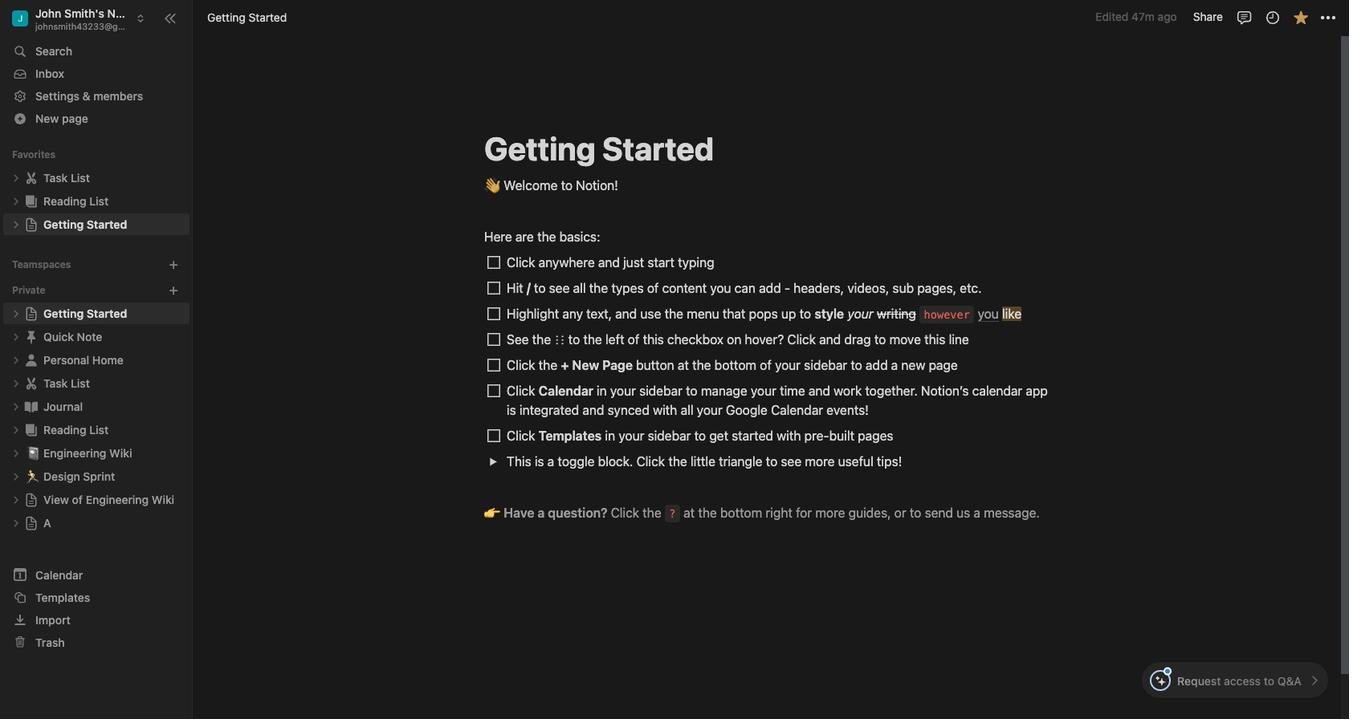 Task type: locate. For each thing, give the bounding box(es) containing it.
2 open image from the top
[[11, 220, 21, 229]]

👉 image
[[484, 502, 500, 523]]

1 open image from the top
[[11, 173, 21, 183]]

4 open image from the top
[[11, 379, 21, 388]]

open image
[[11, 196, 21, 206], [11, 309, 21, 318], [11, 332, 21, 342], [11, 402, 21, 412], [11, 449, 21, 458], [489, 457, 498, 466], [11, 472, 21, 482], [11, 518, 21, 528]]

change page icon image
[[23, 170, 39, 186], [23, 193, 39, 209], [24, 217, 39, 232], [24, 306, 39, 321], [23, 329, 39, 345], [23, 352, 39, 368], [23, 375, 39, 392], [23, 399, 39, 415], [23, 422, 39, 438], [24, 493, 39, 507], [24, 516, 39, 531]]

open image
[[11, 173, 21, 183], [11, 220, 21, 229], [11, 355, 21, 365], [11, 379, 21, 388], [11, 425, 21, 435], [11, 495, 21, 505]]

add a page image
[[168, 285, 179, 296]]



Task type: describe. For each thing, give the bounding box(es) containing it.
👋 image
[[484, 174, 500, 195]]

close sidebar image
[[164, 12, 177, 24]]

5 open image from the top
[[11, 425, 21, 435]]

new teamspace image
[[168, 259, 179, 271]]

comments image
[[1237, 9, 1253, 25]]

📓 image
[[26, 444, 40, 462]]

6 open image from the top
[[11, 495, 21, 505]]

favorited image
[[1293, 9, 1309, 25]]

updates image
[[1265, 9, 1281, 25]]

3 open image from the top
[[11, 355, 21, 365]]

🏃 image
[[26, 467, 40, 486]]



Task type: vqa. For each thing, say whether or not it's contained in the screenshot.
Favorite image
no



